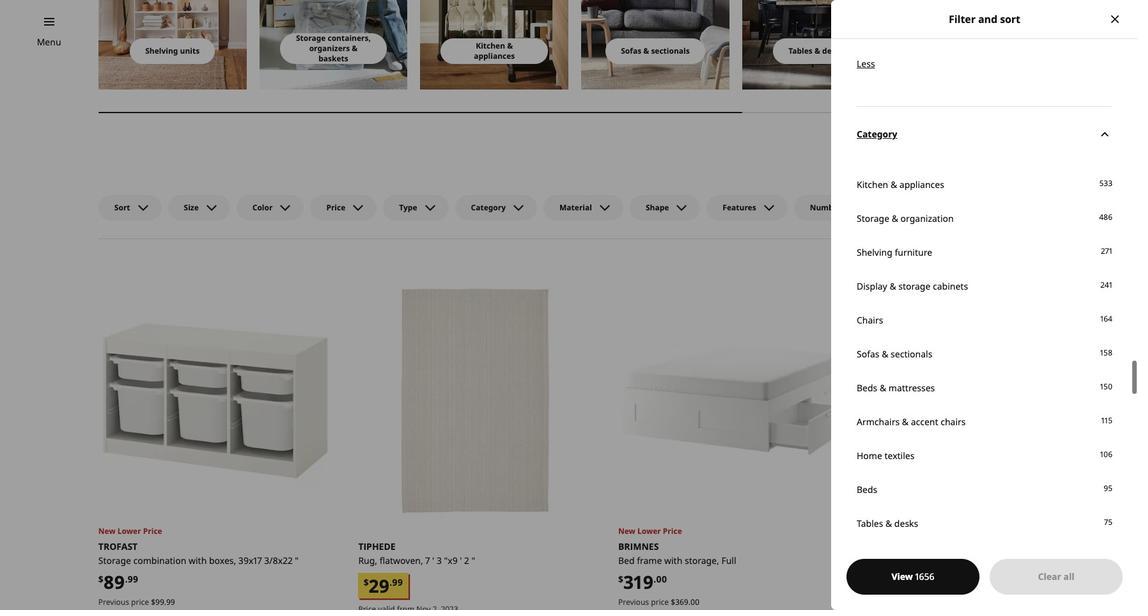 Task type: vqa. For each thing, say whether or not it's contained in the screenshot.
List Item
yes



Task type: describe. For each thing, give the bounding box(es) containing it.
sort
[[114, 202, 130, 213]]

bookcase,
[[878, 554, 921, 567]]

previous price $ 149 . 00
[[878, 597, 958, 608]]

boxes,
[[209, 554, 236, 567]]

combination
[[133, 554, 186, 567]]

$ inside new lower price trofast storage combination with boxes, 39x17 3/8x22 " $ 89 . 99
[[98, 573, 103, 585]]

shelving units
[[145, 45, 200, 56]]

display & storage cabinets
[[857, 280, 968, 292]]

cabinets
[[933, 280, 968, 292]]

7
[[425, 554, 430, 567]]

158
[[1100, 347, 1113, 358]]

with for 00
[[664, 554, 682, 567]]

164
[[1100, 313, 1113, 324]]

drawers
[[853, 202, 885, 213]]

shape
[[646, 202, 669, 213]]

sofas inside button
[[621, 45, 641, 56]]

category for category dropdown button
[[857, 128, 897, 140]]

containers,
[[328, 33, 371, 43]]

previous for 99
[[98, 597, 129, 608]]

3 " from the left
[[982, 554, 985, 567]]

previous price $ 369 . 00
[[618, 597, 700, 608]]

2 previous from the left
[[618, 597, 649, 608]]

sectionals inside button
[[651, 45, 690, 56]]

beds button
[[953, 38, 1002, 64]]

price for new lower price
[[923, 526, 942, 537]]

color
[[252, 202, 273, 213]]

new lower price trofast storage combination with boxes, 39x17 3/8x22 " $ 89 . 99
[[98, 526, 299, 594]]

tables inside button
[[789, 45, 813, 56]]

new for 319
[[618, 526, 635, 536]]

$ down new lower price brimnes bed frame with storage, full $ 319 . 00
[[671, 597, 675, 608]]

kitchen & appliances button
[[441, 38, 548, 64]]

a gray sofa against a light gray wall and a birch coffee table in front of it image
[[581, 0, 729, 89]]

frame
[[637, 554, 662, 567]]

number of drawers button
[[794, 195, 916, 220]]

desks inside the sort and filter dialog
[[894, 517, 918, 529]]

trofast
[[98, 540, 138, 552]]

armchairs
[[857, 415, 900, 428]]

menu
[[37, 36, 61, 48]]

shelving for shelving furniture
[[857, 246, 893, 258]]

category button
[[857, 106, 1113, 162]]

rotate 180 image
[[1097, 127, 1113, 142]]

tables & desks inside tables & desks button
[[789, 45, 844, 56]]

. down 5/8x74 at the bottom
[[947, 597, 949, 608]]

sort
[[1000, 12, 1020, 26]]

kitchen & appliances inside button
[[474, 40, 515, 61]]

99 inside new lower price trofast storage combination with boxes, 39x17 3/8x22 " $ 89 . 99
[[128, 573, 138, 585]]

furniture
[[895, 246, 932, 258]]

$ inside new lower price brimnes bed frame with storage, full $ 319 . 00
[[618, 573, 623, 585]]

2 vertical spatial beds
[[857, 483, 877, 495]]

23
[[923, 554, 933, 567]]

organizers
[[309, 43, 350, 54]]

mattresses
[[889, 382, 935, 394]]

less button
[[857, 46, 1113, 80]]

units
[[180, 45, 200, 56]]

99 inside the $ 29 . 99
[[392, 576, 403, 589]]

3/4
[[966, 554, 980, 567]]

appliances inside button
[[474, 50, 515, 61]]

2 price from the left
[[651, 597, 669, 608]]

accent
[[911, 415, 938, 428]]

. inside 129 . 00
[[913, 573, 916, 585]]

of
[[844, 202, 851, 213]]

price button
[[310, 195, 377, 220]]

149
[[935, 597, 947, 608]]

lower for 89
[[118, 526, 141, 536]]

beds inside button
[[968, 45, 987, 56]]

home textiles
[[857, 449, 915, 461]]

features
[[723, 202, 756, 213]]

29
[[369, 573, 390, 598]]

price for 00
[[911, 597, 929, 608]]

shelving for shelving units
[[145, 45, 178, 56]]

clear
[[1038, 570, 1061, 583]]

display
[[857, 280, 887, 292]]

00 inside 129 . 00
[[916, 573, 927, 585]]

armchairs & accent chairs
[[857, 415, 966, 428]]

clear all
[[1038, 570, 1075, 583]]

75
[[1104, 516, 1113, 527]]

2
[[464, 554, 469, 567]]

sofas & sectionals inside button
[[621, 45, 690, 56]]

lower for 319
[[637, 526, 661, 536]]

material button
[[544, 195, 623, 220]]

chairs
[[941, 415, 966, 428]]

3 new from the left
[[878, 526, 895, 537]]

kitchen inside button
[[476, 40, 505, 51]]

number of drawers
[[810, 202, 885, 213]]

115
[[1101, 415, 1113, 426]]

3 lower from the left
[[897, 526, 921, 537]]

storage
[[899, 280, 931, 292]]

kitchen & appliances list item
[[420, 0, 569, 89]]

price for new lower price trofast storage combination with boxes, 39x17 3/8x22 " $ 89 . 99
[[143, 526, 162, 536]]

chairs
[[857, 314, 883, 326]]

appliances inside the sort and filter dialog
[[900, 178, 944, 190]]

all
[[1064, 570, 1075, 583]]

486
[[1099, 211, 1113, 222]]

storage containers, organizers & baskets button
[[280, 33, 387, 64]]

with for 89
[[189, 554, 207, 567]]

shape button
[[630, 195, 700, 220]]

106
[[1100, 449, 1113, 460]]

89
[[103, 570, 125, 594]]

" inside new lower price trofast storage combination with boxes, 39x17 3/8x22 " $ 89 . 99
[[295, 554, 299, 567]]

baskets
[[319, 53, 348, 64]]

color button
[[236, 195, 304, 220]]

material
[[560, 202, 592, 213]]

kitchen & appliances inside document
[[857, 178, 944, 190]]

3
[[437, 554, 442, 567]]

bed
[[618, 554, 635, 567]]

storage containers, organizers & baskets
[[296, 33, 371, 64]]

sofas & sectionals list item
[[581, 0, 729, 89]]

full
[[722, 554, 736, 567]]

textiles
[[885, 449, 915, 461]]

two black carts next to each other with kitchen items and spices organized on them image
[[420, 0, 569, 89]]

view
[[892, 570, 913, 583]]

tables & desks inside the sort and filter dialog
[[857, 517, 918, 529]]

tiphede
[[358, 540, 396, 552]]

shelving furniture
[[857, 246, 932, 258]]

sort and filter dialog
[[831, 0, 1138, 610]]



Task type: locate. For each thing, give the bounding box(es) containing it.
0 horizontal spatial kitchen & appliances
[[474, 40, 515, 61]]

shelving inside button
[[145, 45, 178, 56]]

$ inside the $ 29 . 99
[[364, 576, 369, 589]]

category
[[857, 128, 897, 140], [471, 202, 506, 213]]

sofas & sectionals inside document
[[857, 348, 932, 360]]

size button
[[168, 195, 230, 220]]

1 price from the left
[[131, 597, 149, 608]]

document containing less
[[831, 0, 1138, 610]]

filter
[[949, 12, 976, 26]]

3 previous from the left
[[878, 597, 909, 608]]

1 horizontal spatial tables
[[857, 517, 883, 529]]

"x9
[[444, 554, 458, 567]]

1 vertical spatial appliances
[[900, 178, 944, 190]]

0 vertical spatial sectionals
[[651, 45, 690, 56]]

. down storage,
[[688, 597, 691, 608]]

price inside new lower price brimnes bed frame with storage, full $ 319 . 00
[[663, 526, 682, 536]]

sort button
[[98, 195, 161, 220]]

1 vertical spatial kitchen & appliances
[[857, 178, 944, 190]]

previous down 89 at the left of page
[[98, 597, 129, 608]]

& inside storage containers, organizers & baskets
[[352, 43, 358, 54]]

1656
[[915, 570, 935, 583]]

with left boxes, in the bottom of the page
[[189, 554, 207, 567]]

$ down combination
[[151, 597, 155, 608]]

document
[[831, 0, 1138, 610]]

1 horizontal spatial previous
[[618, 597, 649, 608]]

lower up brimnes
[[637, 526, 661, 536]]

flatwoven,
[[380, 554, 423, 567]]

kitchen
[[476, 40, 505, 51], [857, 178, 888, 190]]

0 horizontal spatial '
[[432, 554, 434, 567]]

home
[[857, 449, 882, 461]]

two white billy bookcases with different sizes of vases and books in it image
[[98, 0, 247, 89]]

new for 89
[[98, 526, 116, 536]]

0 vertical spatial sofas & sectionals
[[621, 45, 690, 56]]

0 horizontal spatial appliances
[[474, 50, 515, 61]]

storage containers, organizers & baskets list item
[[259, 0, 408, 89]]

price for 99
[[131, 597, 149, 608]]

319
[[623, 570, 654, 594]]

price left the 149 in the bottom right of the page
[[911, 597, 929, 608]]

shelving units button
[[130, 38, 215, 64]]

1 horizontal spatial with
[[664, 554, 682, 567]]

1 vertical spatial sectionals
[[891, 348, 932, 360]]

rug,
[[358, 554, 377, 567]]

kitchen inside the sort and filter dialog
[[857, 178, 888, 190]]

0 vertical spatial beds
[[968, 45, 987, 56]]

price left the 369
[[651, 597, 669, 608]]

" right 3/8x22
[[295, 554, 299, 567]]

category for category popup button in the left of the page
[[471, 202, 506, 213]]

39x17
[[238, 554, 262, 567]]

1 previous from the left
[[98, 597, 129, 608]]

00 inside new lower price brimnes bed frame with storage, full $ 319 . 00
[[656, 573, 667, 585]]

2 horizontal spatial price
[[911, 597, 929, 608]]

1 horizontal spatial category
[[857, 128, 897, 140]]

0 horizontal spatial with
[[189, 554, 207, 567]]

sectionals
[[651, 45, 690, 56], [891, 348, 932, 360]]

1 horizontal spatial price
[[651, 597, 669, 608]]

1 horizontal spatial kitchen & appliances
[[857, 178, 944, 190]]

less
[[857, 57, 875, 69]]

price inside new lower price trofast storage combination with boxes, 39x17 3/8x22 " $ 89 . 99
[[143, 526, 162, 536]]

1 horizontal spatial sofas
[[857, 348, 880, 360]]

storage
[[296, 33, 326, 43], [857, 212, 889, 224], [98, 554, 131, 567]]

00 right the 369
[[691, 597, 700, 608]]

0 horizontal spatial sofas & sectionals
[[621, 45, 690, 56]]

"
[[295, 554, 299, 567], [472, 554, 475, 567], [982, 554, 985, 567]]

sofas inside the sort and filter dialog
[[857, 348, 880, 360]]

1 horizontal spatial desks
[[894, 517, 918, 529]]

0 horizontal spatial desks
[[822, 45, 844, 56]]

0 horizontal spatial category
[[471, 202, 506, 213]]

with inside new lower price trofast storage combination with boxes, 39x17 3/8x22 " $ 89 . 99
[[189, 554, 207, 567]]

' left the 2
[[460, 554, 462, 567]]

list item
[[1064, 0, 1138, 89]]

sofas & sectionals button
[[606, 38, 705, 64]]

new inside new lower price trofast storage combination with boxes, 39x17 3/8x22 " $ 89 . 99
[[98, 526, 116, 536]]

2 lower from the left
[[637, 526, 661, 536]]

0 horizontal spatial shelving
[[145, 45, 178, 56]]

0 vertical spatial shelving
[[145, 45, 178, 56]]

00 right view on the right
[[916, 573, 927, 585]]

0 horizontal spatial kitchen
[[476, 40, 505, 51]]

lower inside new lower price brimnes bed frame with storage, full $ 319 . 00
[[637, 526, 661, 536]]

new up brimnes
[[618, 526, 635, 536]]

2 horizontal spatial new
[[878, 526, 895, 537]]

. inside new lower price trofast storage combination with boxes, 39x17 3/8x22 " $ 89 . 99
[[125, 573, 128, 585]]

category inside dropdown button
[[857, 128, 897, 140]]

00
[[656, 573, 667, 585], [916, 573, 927, 585], [691, 597, 700, 608], [949, 597, 958, 608]]

tiphede rug, flatwoven, 7 ' 3 "x9 ' 2 "
[[358, 540, 475, 567]]

&
[[507, 40, 513, 51], [352, 43, 358, 54], [643, 45, 649, 56], [815, 45, 820, 56], [891, 178, 897, 190], [892, 212, 898, 224], [890, 280, 896, 292], [882, 348, 888, 360], [880, 382, 886, 394], [902, 415, 909, 428], [886, 517, 892, 529]]

$ down trofast
[[98, 573, 103, 585]]

. inside new lower price brimnes bed frame with storage, full $ 319 . 00
[[654, 573, 656, 585]]

1 horizontal spatial sectionals
[[891, 348, 932, 360]]

category inside popup button
[[471, 202, 506, 213]]

storage for storage & organization
[[857, 212, 889, 224]]

0 horizontal spatial sectionals
[[651, 45, 690, 56]]

2 horizontal spatial previous
[[878, 597, 909, 608]]

lower up trofast
[[118, 526, 141, 536]]

1 vertical spatial shelving
[[857, 246, 893, 258]]

5/8x74
[[935, 554, 964, 567]]

1 vertical spatial tables & desks
[[857, 517, 918, 529]]

0 horizontal spatial tables
[[789, 45, 813, 56]]

1 with from the left
[[189, 554, 207, 567]]

1 vertical spatial sofas
[[857, 348, 880, 360]]

clear all button
[[990, 559, 1123, 595]]

with
[[189, 554, 207, 567], [664, 554, 682, 567]]

1 horizontal spatial appliances
[[900, 178, 944, 190]]

$ down 1656
[[931, 597, 935, 608]]

$ down rug,
[[364, 576, 369, 589]]

0 vertical spatial tables
[[789, 45, 813, 56]]

with right frame at the right bottom of the page
[[664, 554, 682, 567]]

1 new from the left
[[98, 526, 116, 536]]

lower
[[118, 526, 141, 536], [637, 526, 661, 536], [897, 526, 921, 537]]

1 horizontal spatial tables & desks
[[857, 517, 918, 529]]

kitchen & appliances
[[474, 40, 515, 61], [857, 178, 944, 190]]

. down combination
[[164, 597, 166, 608]]

271
[[1101, 245, 1113, 256]]

0 vertical spatial tables & desks
[[789, 45, 844, 56]]

new up trofast
[[98, 526, 116, 536]]

sofas
[[621, 45, 641, 56], [857, 348, 880, 360]]

tables & desks list item
[[742, 0, 890, 89]]

new lower price
[[878, 526, 942, 537]]

a poang gray chair next to a side table with a coffee and glasses on it image
[[1064, 0, 1138, 89]]

1 horizontal spatial '
[[460, 554, 462, 567]]

a person relaxing on a bed with storage and writing in a book image
[[903, 0, 1051, 89]]

1 " from the left
[[295, 554, 299, 567]]

beds up armchairs
[[857, 382, 877, 394]]

0 vertical spatial storage
[[296, 33, 326, 43]]

storage & organization
[[857, 212, 954, 224]]

previous
[[98, 597, 129, 608], [618, 597, 649, 608], [878, 597, 909, 608]]

0 vertical spatial appliances
[[474, 50, 515, 61]]

storage inside new lower price trofast storage combination with boxes, 39x17 3/8x22 " $ 89 . 99
[[98, 554, 131, 567]]

3 price from the left
[[911, 597, 929, 608]]

129
[[883, 570, 913, 594]]

shelving units list item
[[98, 0, 247, 89]]

0 horizontal spatial sofas
[[621, 45, 641, 56]]

beds & mattresses
[[857, 382, 935, 394]]

sectionals inside the sort and filter dialog
[[891, 348, 932, 360]]

95
[[1104, 483, 1113, 493]]

beds
[[968, 45, 987, 56], [857, 382, 877, 394], [857, 483, 877, 495]]

new lower price brimnes bed frame with storage, full $ 319 . 00
[[618, 526, 736, 594]]

2 horizontal spatial "
[[982, 554, 985, 567]]

and
[[978, 12, 998, 26]]

0 horizontal spatial new
[[98, 526, 116, 536]]

storage inside the sort and filter dialog
[[857, 212, 889, 224]]

type
[[399, 202, 417, 213]]

price down combination
[[131, 597, 149, 608]]

a decorated dining table with six black chairs surrounding it and two bookcases in the background image
[[742, 0, 890, 89]]

0 horizontal spatial tables & desks
[[789, 45, 844, 56]]

0 vertical spatial desks
[[822, 45, 844, 56]]

1 horizontal spatial new
[[618, 526, 635, 536]]

150
[[1100, 381, 1113, 392]]

storage,
[[685, 554, 719, 567]]

'
[[432, 554, 434, 567], [460, 554, 462, 567]]

" right 3/4
[[982, 554, 985, 567]]

1 horizontal spatial "
[[472, 554, 475, 567]]

organization
[[901, 212, 954, 224]]

desks
[[822, 45, 844, 56], [894, 517, 918, 529]]

lower inside new lower price trofast storage combination with boxes, 39x17 3/8x22 " $ 89 . 99
[[118, 526, 141, 536]]

bookcase, 23 5/8x74 3/4 "
[[878, 554, 985, 567]]

369
[[675, 597, 688, 608]]

beds down "home"
[[857, 483, 877, 495]]

previous down '129'
[[878, 597, 909, 608]]

price for new lower price brimnes bed frame with storage, full $ 319 . 00
[[663, 526, 682, 536]]

storage for storage containers, organizers & baskets
[[296, 33, 326, 43]]

shelving left units
[[145, 45, 178, 56]]

241
[[1101, 279, 1113, 290]]

1 lower from the left
[[118, 526, 141, 536]]

previous for 00
[[878, 597, 909, 608]]

2 " from the left
[[472, 554, 475, 567]]

0 horizontal spatial previous
[[98, 597, 129, 608]]

lower up the bookcase,
[[897, 526, 921, 537]]

1 vertical spatial beds
[[857, 382, 877, 394]]

. down flatwoven,
[[390, 576, 392, 589]]

number
[[810, 202, 842, 213]]

" right the 2
[[472, 554, 475, 567]]

. inside the $ 29 . 99
[[390, 576, 392, 589]]

2 vertical spatial storage
[[98, 554, 131, 567]]

2 horizontal spatial lower
[[897, 526, 921, 537]]

features button
[[707, 195, 788, 220]]

" inside tiphede rug, flatwoven, 7 ' 3 "x9 ' 2 "
[[472, 554, 475, 567]]

shelving inside the sort and filter dialog
[[857, 246, 893, 258]]

00 right the 149 in the bottom right of the page
[[949, 597, 958, 608]]

scrollbar
[[98, 105, 1113, 120]]

1 ' from the left
[[432, 554, 434, 567]]

type button
[[383, 195, 449, 220]]

& inside list item
[[815, 45, 820, 56]]

brimnes
[[618, 540, 659, 552]]

1 vertical spatial category
[[471, 202, 506, 213]]

1 vertical spatial kitchen
[[857, 178, 888, 190]]

2 horizontal spatial storage
[[857, 212, 889, 224]]

four transparent storage boxes stacked on each other with various household items packed in them image
[[259, 0, 408, 89]]

new up the bookcase,
[[878, 526, 895, 537]]

' right 7
[[432, 554, 434, 567]]

0 vertical spatial kitchen
[[476, 40, 505, 51]]

2 with from the left
[[664, 554, 682, 567]]

1 vertical spatial desks
[[894, 517, 918, 529]]

.
[[125, 573, 128, 585], [654, 573, 656, 585], [913, 573, 916, 585], [390, 576, 392, 589], [164, 597, 166, 608], [688, 597, 691, 608], [947, 597, 949, 608]]

129 . 00
[[883, 570, 927, 594]]

category button
[[455, 195, 537, 220]]

new inside new lower price brimnes bed frame with storage, full $ 319 . 00
[[618, 526, 635, 536]]

. right view on the right
[[913, 573, 916, 585]]

beds down filter and sort
[[968, 45, 987, 56]]

price
[[326, 202, 345, 213], [143, 526, 162, 536], [663, 526, 682, 536], [923, 526, 942, 537]]

2 new from the left
[[618, 526, 635, 536]]

$ down 'bed'
[[618, 573, 623, 585]]

0 horizontal spatial lower
[[118, 526, 141, 536]]

00 down frame at the right bottom of the page
[[656, 573, 667, 585]]

2 ' from the left
[[460, 554, 462, 567]]

0 vertical spatial sofas
[[621, 45, 641, 56]]

0 horizontal spatial price
[[131, 597, 149, 608]]

1 vertical spatial storage
[[857, 212, 889, 224]]

3/8x22
[[264, 554, 293, 567]]

desks inside button
[[822, 45, 844, 56]]

tables inside the sort and filter dialog
[[857, 517, 883, 529]]

1 horizontal spatial kitchen
[[857, 178, 888, 190]]

0 horizontal spatial storage
[[98, 554, 131, 567]]

1 horizontal spatial sofas & sectionals
[[857, 348, 932, 360]]

. up previous price $ 99 . 99
[[125, 573, 128, 585]]

1 horizontal spatial lower
[[637, 526, 661, 536]]

shelving up display
[[857, 246, 893, 258]]

storage inside storage containers, organizers & baskets
[[296, 33, 326, 43]]

. down frame at the right bottom of the page
[[654, 573, 656, 585]]

1 vertical spatial tables
[[857, 517, 883, 529]]

0 vertical spatial category
[[857, 128, 897, 140]]

0 vertical spatial kitchen & appliances
[[474, 40, 515, 61]]

previous down 319
[[618, 597, 649, 608]]

with inside new lower price brimnes bed frame with storage, full $ 319 . 00
[[664, 554, 682, 567]]

beds list item
[[903, 0, 1051, 89]]

tables & desks button
[[773, 38, 859, 64]]

1 vertical spatial sofas & sectionals
[[857, 348, 932, 360]]

price inside popup button
[[326, 202, 345, 213]]

1 horizontal spatial shelving
[[857, 246, 893, 258]]

0 horizontal spatial "
[[295, 554, 299, 567]]

filter and sort
[[949, 12, 1020, 26]]

1 horizontal spatial storage
[[296, 33, 326, 43]]



